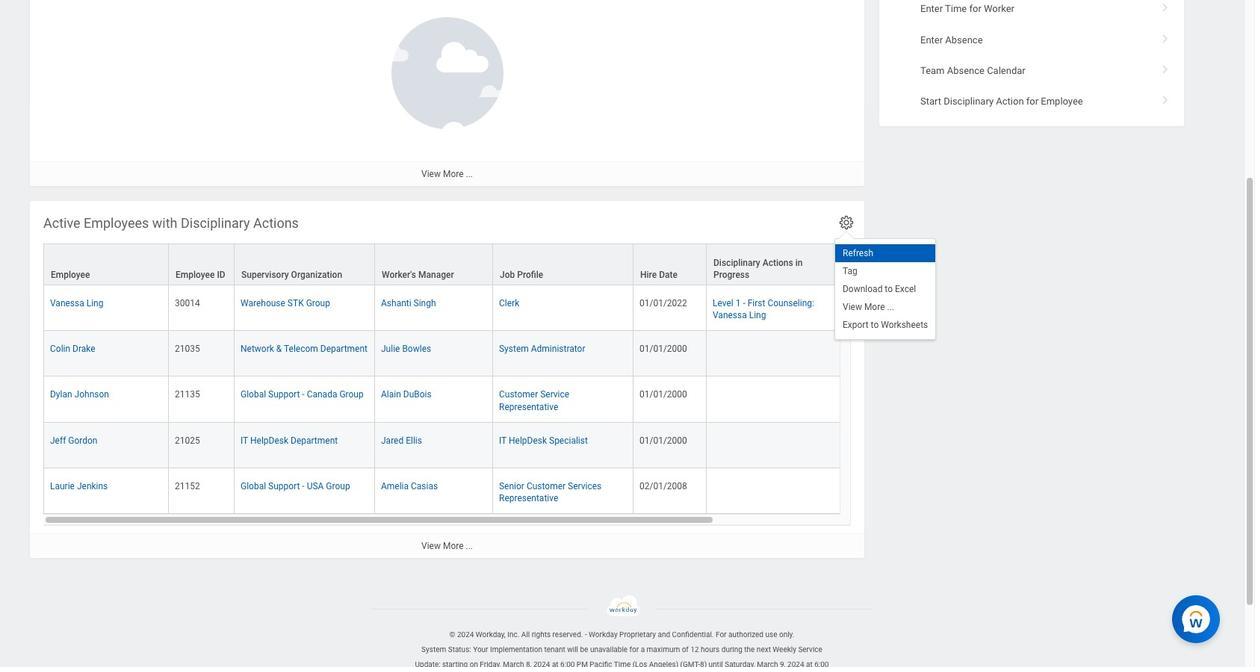 Task type: describe. For each thing, give the bounding box(es) containing it.
warehouse stk group link
[[241, 295, 330, 309]]

to for export
[[871, 320, 879, 331]]

excel
[[895, 284, 916, 295]]

12
[[691, 646, 699, 654]]

enter absence
[[921, 34, 983, 45]]

stk
[[288, 298, 304, 309]]

first
[[748, 298, 766, 309]]

dylan johnson link
[[50, 387, 109, 400]]

date
[[659, 270, 678, 280]]

alain dubois link
[[381, 387, 432, 400]]

pm
[[577, 661, 588, 667]]

the
[[745, 646, 755, 654]]

service inside © 2024 workday, inc. all rights reserved. - workday proprietary and confidential. for authorized use only. system status: your implementation tenant will be unavailable for a maximum of 12 hours during the next weekly service update; starting on friday, march 8, 2024 at 6:00 pm pacific time (los angeles) (gmt-8) until saturday, march 9, 2024 at 6:0
[[798, 646, 823, 654]]

8)
[[700, 661, 707, 667]]

disciplinary actions in progress
[[714, 258, 803, 280]]

2 march from the left
[[757, 661, 778, 667]]

start disciplinary action for employee link
[[880, 86, 1184, 117]]

worker
[[984, 3, 1015, 14]]

clerk link
[[499, 295, 520, 309]]

export to worksheets option
[[835, 316, 936, 334]]

vanessa ling
[[50, 298, 103, 309]]

tardy and absence penalty element
[[30, 0, 865, 186]]

global for global support - canada group
[[241, 390, 266, 400]]

worker's manager button
[[375, 244, 492, 285]]

export
[[843, 320, 869, 331]]

on
[[470, 661, 478, 667]]

... for 1st the view more ... link from the bottom
[[466, 541, 473, 551]]

in
[[796, 258, 803, 268]]

2 horizontal spatial 2024
[[788, 661, 804, 667]]

- for canada
[[302, 390, 305, 400]]

until
[[709, 661, 723, 667]]

employee for employee id
[[176, 270, 215, 280]]

cell for customer service representative
[[707, 377, 847, 423]]

helpdesk for specialist
[[509, 435, 547, 446]]

angeles)
[[649, 661, 679, 667]]

hire
[[640, 270, 657, 280]]

specialist
[[549, 435, 588, 446]]

team
[[921, 65, 945, 76]]

2 at from the left
[[806, 661, 813, 667]]

1 cell from the top
[[707, 331, 847, 377]]

enter time for worker link
[[880, 0, 1184, 24]]

more inside active employees with disciplinary actions element
[[443, 541, 464, 551]]

jared
[[381, 435, 404, 446]]

employee id button
[[169, 244, 234, 285]]

of
[[682, 646, 689, 654]]

job profile column header
[[493, 244, 634, 286]]

action
[[996, 96, 1024, 107]]

chevron right image for enter absence
[[1156, 29, 1176, 44]]

laurie jenkins link
[[50, 478, 108, 492]]

global support - usa group link
[[241, 478, 350, 492]]

group for usa
[[326, 481, 350, 492]]

8,
[[526, 661, 532, 667]]

it for it helpdesk department
[[241, 435, 248, 446]]

chevron right image for start disciplinary action for employee
[[1156, 91, 1176, 106]]

it for it helpdesk specialist
[[499, 435, 507, 446]]

- for usa
[[302, 481, 305, 492]]

system inside active employees with disciplinary actions element
[[499, 344, 529, 354]]

employee column header
[[43, 244, 169, 286]]

disciplinary inside 'list'
[[944, 96, 994, 107]]

0 horizontal spatial 2024
[[457, 631, 474, 639]]

maximum
[[647, 646, 680, 654]]

0 vertical spatial group
[[306, 298, 330, 309]]

0 horizontal spatial vanessa
[[50, 298, 84, 309]]

job profile
[[500, 270, 543, 280]]

proprietary
[[620, 631, 656, 639]]

representative inside 'customer service representative'
[[499, 402, 558, 412]]

alain
[[381, 390, 401, 400]]

it helpdesk department link
[[241, 432, 338, 446]]

start
[[921, 96, 942, 107]]

- for first
[[743, 298, 746, 309]]

download to excel
[[843, 284, 916, 295]]

... inside option
[[887, 302, 894, 313]]

cell for senior customer services representative
[[707, 468, 847, 514]]

0 horizontal spatial actions
[[253, 215, 299, 231]]

export to worksheets
[[843, 320, 928, 331]]

global support - usa group
[[241, 481, 350, 492]]

network & telecom department
[[241, 344, 368, 354]]

administrator
[[531, 344, 585, 354]]

configure active employees with disciplinary actions list box
[[835, 244, 936, 334]]

disciplinary actions in progress button
[[707, 244, 847, 285]]

unavailable
[[590, 646, 628, 654]]

enter for enter absence
[[921, 34, 943, 45]]

services
[[568, 481, 602, 492]]

johnson
[[74, 390, 109, 400]]

enter time for worker
[[921, 3, 1015, 14]]

bowles
[[402, 344, 431, 354]]

helpdesk for department
[[250, 435, 288, 446]]

more inside tardy and absence penalty element
[[443, 169, 464, 179]]

employee id column header
[[169, 244, 235, 286]]

jenkins
[[77, 481, 108, 492]]

view for 1st the view more ... link from the bottom
[[421, 541, 441, 551]]

rights
[[532, 631, 551, 639]]

... for 2nd the view more ... link from the bottom of the page
[[466, 169, 473, 179]]

clerk
[[499, 298, 520, 309]]

footer containing © 2024 workday, inc. all rights reserved. - workday proprietary and confidential. for authorized use only. system status: your implementation tenant will be unavailable for a maximum of 12 hours during the next weekly service update; starting on friday, march 8, 2024 at 6:00 pm pacific time (los angeles) (gmt-8) until saturday, march 9, 2024 at 6:0
[[0, 596, 1244, 667]]

2 view more ... link from the top
[[30, 533, 865, 558]]

disciplinary inside disciplinary actions in progress
[[714, 258, 761, 268]]

service inside 'customer service representative'
[[540, 390, 570, 400]]

julie bowles
[[381, 344, 431, 354]]

worksheets
[[881, 320, 928, 331]]

network
[[241, 344, 274, 354]]

jared ellis
[[381, 435, 422, 446]]

supervisory
[[241, 270, 289, 280]]

global for global support - usa group
[[241, 481, 266, 492]]

row containing jeff gordon
[[43, 423, 988, 468]]

julie bowles link
[[381, 341, 431, 354]]

job profile button
[[493, 244, 633, 285]]

2 horizontal spatial for
[[1027, 96, 1039, 107]]

(gmt-
[[680, 661, 700, 667]]

id
[[217, 270, 225, 280]]

active employees with disciplinary actions
[[43, 215, 299, 231]]

colin drake
[[50, 344, 95, 354]]

tag option
[[835, 262, 936, 280]]

for inside © 2024 workday, inc. all rights reserved. - workday proprietary and confidential. for authorized use only. system status: your implementation tenant will be unavailable for a maximum of 12 hours during the next weekly service update; starting on friday, march 8, 2024 at 6:00 pm pacific time (los angeles) (gmt-8) until saturday, march 9, 2024 at 6:0
[[630, 646, 639, 654]]

jeff gordon
[[50, 435, 98, 446]]

casias
[[411, 481, 438, 492]]

1 01/01/2000 from the top
[[640, 344, 687, 354]]

weekly
[[773, 646, 797, 654]]



Task type: locate. For each thing, give the bounding box(es) containing it.
service up it helpdesk specialist link at left bottom
[[540, 390, 570, 400]]

0 vertical spatial disciplinary
[[944, 96, 994, 107]]

1 chevron right image from the top
[[1156, 0, 1176, 13]]

helpdesk inside "link"
[[250, 435, 288, 446]]

1 horizontal spatial it
[[499, 435, 507, 446]]

workday
[[589, 631, 618, 639]]

- left canada
[[302, 390, 305, 400]]

at left 6:00
[[552, 661, 559, 667]]

hire date button
[[634, 244, 706, 285]]

view more ... for 2nd the view more ... link from the bottom of the page
[[421, 169, 473, 179]]

helpdesk
[[250, 435, 288, 446], [509, 435, 547, 446]]

support left canada
[[268, 390, 300, 400]]

supervisory organization column header
[[235, 244, 375, 286]]

supervisory organization button
[[235, 244, 374, 285]]

chevron right image
[[1156, 0, 1176, 13], [1156, 91, 1176, 106]]

status:
[[448, 646, 471, 654]]

1 support from the top
[[268, 390, 300, 400]]

2 horizontal spatial employee
[[1041, 96, 1083, 107]]

level 1 - first counseling: vanessa ling link
[[713, 295, 814, 321]]

senior customer services representative
[[499, 481, 602, 504]]

confidential.
[[672, 631, 714, 639]]

1
[[736, 298, 741, 309]]

enter absence link
[[880, 24, 1184, 55]]

actions up supervisory organization popup button on the top
[[253, 215, 299, 231]]

time
[[945, 3, 967, 14], [614, 661, 631, 667]]

cell for it helpdesk specialist
[[707, 423, 847, 468]]

active
[[43, 215, 80, 231]]

employee inside 'popup button'
[[176, 270, 215, 280]]

global down network
[[241, 390, 266, 400]]

1 vertical spatial group
[[340, 390, 364, 400]]

1 vertical spatial vanessa
[[713, 310, 747, 321]]

0 horizontal spatial at
[[552, 661, 559, 667]]

jared ellis link
[[381, 432, 422, 446]]

0 vertical spatial system
[[499, 344, 529, 354]]

jeff
[[50, 435, 66, 446]]

02/01/2008
[[640, 481, 687, 492]]

2 global from the top
[[241, 481, 266, 492]]

system
[[499, 344, 529, 354], [422, 646, 446, 654]]

representative down senior
[[499, 493, 558, 504]]

view more ...
[[421, 169, 473, 179], [843, 302, 894, 313], [421, 541, 473, 551]]

2 enter from the top
[[921, 34, 943, 45]]

1 vertical spatial chevron right image
[[1156, 91, 1176, 106]]

0 vertical spatial to
[[885, 284, 893, 295]]

0 vertical spatial customer
[[499, 390, 538, 400]]

2 vertical spatial 01/01/2000
[[640, 435, 687, 446]]

1 horizontal spatial time
[[945, 3, 967, 14]]

time left (los at the bottom right of page
[[614, 661, 631, 667]]

view more ... for 1st the view more ... link from the bottom
[[421, 541, 473, 551]]

0 horizontal spatial to
[[871, 320, 879, 331]]

2 horizontal spatial disciplinary
[[944, 96, 994, 107]]

1 vertical spatial more
[[865, 302, 885, 313]]

workday,
[[476, 631, 506, 639]]

list containing enter time for worker
[[880, 0, 1184, 117]]

absence for enter
[[946, 34, 983, 45]]

0 vertical spatial support
[[268, 390, 300, 400]]

ling down first
[[749, 310, 766, 321]]

customer service representative link
[[499, 387, 570, 412]]

1 horizontal spatial ling
[[749, 310, 766, 321]]

service
[[540, 390, 570, 400], [798, 646, 823, 654]]

all
[[521, 631, 530, 639]]

21152
[[175, 481, 200, 492]]

0 vertical spatial absence
[[946, 34, 983, 45]]

view inside tardy and absence penalty element
[[421, 169, 441, 179]]

view more ... link
[[30, 161, 865, 186], [30, 533, 865, 558]]

view more ... inside active employees with disciplinary actions element
[[421, 541, 473, 551]]

to inside option
[[871, 320, 879, 331]]

1 horizontal spatial system
[[499, 344, 529, 354]]

1 chevron right image from the top
[[1156, 29, 1176, 44]]

1 vertical spatial customer
[[527, 481, 566, 492]]

pacific
[[590, 661, 612, 667]]

warehouse
[[241, 298, 285, 309]]

employees
[[84, 215, 149, 231]]

representative up it helpdesk specialist link at left bottom
[[499, 402, 558, 412]]

global inside global support - usa group link
[[241, 481, 266, 492]]

0 vertical spatial representative
[[499, 402, 558, 412]]

support for usa
[[268, 481, 300, 492]]

0 vertical spatial view more ... link
[[30, 161, 865, 186]]

0 vertical spatial enter
[[921, 3, 943, 14]]

1 horizontal spatial at
[[806, 661, 813, 667]]

1 horizontal spatial for
[[970, 3, 982, 14]]

footer
[[0, 596, 1244, 667]]

tenant
[[544, 646, 566, 654]]

for right action
[[1027, 96, 1039, 107]]

1 vertical spatial 01/01/2000
[[640, 390, 687, 400]]

system up update;
[[422, 646, 446, 654]]

3 cell from the top
[[707, 423, 847, 468]]

chevron right image inside team absence calendar link
[[1156, 60, 1176, 75]]

march down implementation
[[503, 661, 524, 667]]

it helpdesk specialist link
[[499, 432, 588, 446]]

1 horizontal spatial employee
[[176, 270, 215, 280]]

support inside global support - canada group link
[[268, 390, 300, 400]]

list
[[880, 0, 1184, 117]]

row containing vanessa ling
[[43, 286, 988, 331]]

0 horizontal spatial disciplinary
[[181, 215, 250, 231]]

9,
[[780, 661, 786, 667]]

1 it from the left
[[241, 435, 248, 446]]

team absence calendar link
[[880, 55, 1184, 86]]

1 at from the left
[[552, 661, 559, 667]]

time inside 'list'
[[945, 3, 967, 14]]

march down next
[[757, 661, 778, 667]]

1 enter from the top
[[921, 3, 943, 14]]

ling inside level 1 - first counseling: vanessa ling
[[749, 310, 766, 321]]

- up the be
[[585, 631, 587, 639]]

ashanti
[[381, 298, 411, 309]]

at right 9,
[[806, 661, 813, 667]]

amelia casias link
[[381, 478, 438, 492]]

1 vertical spatial support
[[268, 481, 300, 492]]

1 vertical spatial actions
[[763, 258, 793, 268]]

tag
[[843, 266, 858, 277]]

©
[[450, 631, 455, 639]]

1 row from the top
[[43, 244, 988, 286]]

01/01/2000 for customer service representative
[[640, 390, 687, 400]]

row containing disciplinary actions in progress
[[43, 244, 988, 286]]

jeff gordon link
[[50, 432, 98, 446]]

for
[[716, 631, 727, 639]]

amelia casias
[[381, 481, 438, 492]]

group for canada
[[340, 390, 364, 400]]

gordon
[[68, 435, 98, 446]]

to for download
[[885, 284, 893, 295]]

worker's manager column header
[[375, 244, 493, 286]]

© 2024 workday, inc. all rights reserved. - workday proprietary and confidential. for authorized use only. system status: your implementation tenant will be unavailable for a maximum of 12 hours during the next weekly service update; starting on friday, march 8, 2024 at 6:00 pm pacific time (los angeles) (gmt-8) until saturday, march 9, 2024 at 6:0
[[415, 631, 829, 667]]

employee up vanessa ling link
[[51, 270, 90, 280]]

row down it helpdesk specialist
[[43, 468, 988, 514]]

absence for team
[[947, 65, 985, 76]]

1 vertical spatial representative
[[499, 493, 558, 504]]

0 horizontal spatial employee
[[51, 270, 90, 280]]

1 view more ... link from the top
[[30, 161, 865, 186]]

chevron right image for enter time for worker
[[1156, 0, 1176, 13]]

1 vertical spatial enter
[[921, 34, 943, 45]]

2 row from the top
[[43, 286, 988, 331]]

0 horizontal spatial for
[[630, 646, 639, 654]]

enter up "enter absence"
[[921, 3, 943, 14]]

2 cell from the top
[[707, 377, 847, 423]]

view more ... inside option
[[843, 302, 894, 313]]

employee for employee
[[51, 270, 90, 280]]

absence
[[946, 34, 983, 45], [947, 65, 985, 76]]

- inside © 2024 workday, inc. all rights reserved. - workday proprietary and confidential. for authorized use only. system status: your implementation tenant will be unavailable for a maximum of 12 hours during the next weekly service update; starting on friday, march 8, 2024 at 6:00 pm pacific time (los angeles) (gmt-8) until saturday, march 9, 2024 at 6:0
[[585, 631, 587, 639]]

and
[[658, 631, 670, 639]]

2 it from the left
[[499, 435, 507, 446]]

0 horizontal spatial service
[[540, 390, 570, 400]]

3 row from the top
[[43, 331, 988, 377]]

to right export at top right
[[871, 320, 879, 331]]

1 horizontal spatial disciplinary
[[714, 258, 761, 268]]

2 vertical spatial view
[[421, 541, 441, 551]]

row up customer service representative 'link'
[[43, 331, 988, 377]]

1 vertical spatial ...
[[887, 302, 894, 313]]

department
[[320, 344, 368, 354], [291, 435, 338, 446]]

employee inside popup button
[[51, 270, 90, 280]]

row
[[43, 244, 988, 286], [43, 286, 988, 331], [43, 331, 988, 377], [43, 377, 988, 423], [43, 423, 988, 468], [43, 468, 988, 514]]

with
[[152, 215, 178, 231]]

start disciplinary action for employee
[[921, 96, 1083, 107]]

(los
[[633, 661, 647, 667]]

0 vertical spatial chevron right image
[[1156, 29, 1176, 44]]

hire date column header
[[634, 244, 707, 286]]

1 vertical spatial disciplinary
[[181, 215, 250, 231]]

5 row from the top
[[43, 423, 988, 468]]

to left excel
[[885, 284, 893, 295]]

department right the telecom
[[320, 344, 368, 354]]

download to excel option
[[835, 280, 936, 298]]

0 vertical spatial 01/01/2000
[[640, 344, 687, 354]]

1 vertical spatial chevron right image
[[1156, 60, 1176, 75]]

0 vertical spatial global
[[241, 390, 266, 400]]

1 vertical spatial time
[[614, 661, 631, 667]]

0 horizontal spatial system
[[422, 646, 446, 654]]

... inside tardy and absence penalty element
[[466, 169, 473, 179]]

refresh
[[843, 248, 874, 259]]

3 01/01/2000 from the top
[[640, 435, 687, 446]]

vanessa inside level 1 - first counseling: vanessa ling
[[713, 310, 747, 321]]

group right the usa in the bottom of the page
[[326, 481, 350, 492]]

row up senior
[[43, 423, 988, 468]]

0 horizontal spatial time
[[614, 661, 631, 667]]

active employees with disciplinary actions element
[[30, 201, 988, 558]]

cell
[[707, 331, 847, 377], [707, 377, 847, 423], [707, 423, 847, 468], [707, 468, 847, 514]]

2 support from the top
[[268, 481, 300, 492]]

2024 right 9,
[[788, 661, 804, 667]]

1 representative from the top
[[499, 402, 558, 412]]

0 vertical spatial department
[[320, 344, 368, 354]]

level 1 - first counseling: vanessa ling
[[713, 298, 814, 321]]

it inside "link"
[[241, 435, 248, 446]]

job
[[500, 270, 515, 280]]

group right canada
[[340, 390, 364, 400]]

view for 2nd the view more ... link from the bottom of the page
[[421, 169, 441, 179]]

view inside view more ... option
[[843, 302, 862, 313]]

6 row from the top
[[43, 468, 988, 514]]

2 01/01/2000 from the top
[[640, 390, 687, 400]]

2024 right "©"
[[457, 631, 474, 639]]

employee left id at the top left of the page
[[176, 270, 215, 280]]

for left "worker"
[[970, 3, 982, 14]]

employee button
[[44, 244, 168, 285]]

group right stk
[[306, 298, 330, 309]]

1 vertical spatial view
[[843, 302, 862, 313]]

chevron right image
[[1156, 29, 1176, 44], [1156, 60, 1176, 75]]

chevron right image inside start disciplinary action for employee link
[[1156, 91, 1176, 106]]

be
[[580, 646, 588, 654]]

employee id
[[176, 270, 225, 280]]

customer inside senior customer services representative
[[527, 481, 566, 492]]

vanessa
[[50, 298, 84, 309], [713, 310, 747, 321]]

2 vertical spatial for
[[630, 646, 639, 654]]

1 vertical spatial view more ...
[[843, 302, 894, 313]]

0 vertical spatial chevron right image
[[1156, 0, 1176, 13]]

global down it helpdesk department
[[241, 481, 266, 492]]

it up senior
[[499, 435, 507, 446]]

1 horizontal spatial actions
[[763, 258, 793, 268]]

enter for enter time for worker
[[921, 3, 943, 14]]

row containing laurie jenkins
[[43, 468, 988, 514]]

2 vertical spatial disciplinary
[[714, 258, 761, 268]]

0 vertical spatial more
[[443, 169, 464, 179]]

vanessa down level
[[713, 310, 747, 321]]

2 helpdesk from the left
[[509, 435, 547, 446]]

group
[[306, 298, 330, 309], [340, 390, 364, 400], [326, 481, 350, 492]]

1 horizontal spatial march
[[757, 661, 778, 667]]

chevron right image for team absence calendar
[[1156, 60, 1176, 75]]

only.
[[779, 631, 795, 639]]

1 vertical spatial system
[[422, 646, 446, 654]]

representative
[[499, 402, 558, 412], [499, 493, 558, 504]]

singh
[[414, 298, 436, 309]]

actions left the in
[[763, 258, 793, 268]]

-
[[743, 298, 746, 309], [302, 390, 305, 400], [302, 481, 305, 492], [585, 631, 587, 639]]

0 vertical spatial time
[[945, 3, 967, 14]]

2 representative from the top
[[499, 493, 558, 504]]

time up "enter absence"
[[945, 3, 967, 14]]

0 vertical spatial service
[[540, 390, 570, 400]]

1 vertical spatial for
[[1027, 96, 1039, 107]]

helpdesk up global support - usa group link
[[250, 435, 288, 446]]

time inside © 2024 workday, inc. all rights reserved. - workday proprietary and confidential. for authorized use only. system status: your implementation tenant will be unavailable for a maximum of 12 hours during the next weekly service update; starting on friday, march 8, 2024 at 6:00 pm pacific time (los angeles) (gmt-8) until saturday, march 9, 2024 at 6:0
[[614, 661, 631, 667]]

canada
[[307, 390, 337, 400]]

1 vertical spatial department
[[291, 435, 338, 446]]

vanessa ling link
[[50, 295, 103, 309]]

2 vertical spatial view more ...
[[421, 541, 473, 551]]

manager
[[418, 270, 454, 280]]

1 march from the left
[[503, 661, 524, 667]]

more inside option
[[865, 302, 885, 313]]

disciplinary up 'employee id' 'popup button'
[[181, 215, 250, 231]]

system left administrator
[[499, 344, 529, 354]]

4 row from the top
[[43, 377, 988, 423]]

warehouse stk group
[[241, 298, 330, 309]]

01/01/2000 for it helpdesk specialist
[[640, 435, 687, 446]]

1 horizontal spatial service
[[798, 646, 823, 654]]

to
[[885, 284, 893, 295], [871, 320, 879, 331]]

1 vertical spatial view more ... link
[[30, 533, 865, 558]]

0 vertical spatial ling
[[86, 298, 103, 309]]

0 horizontal spatial march
[[503, 661, 524, 667]]

4 cell from the top
[[707, 468, 847, 514]]

hire date
[[640, 270, 678, 280]]

system administrator link
[[499, 341, 585, 354]]

row containing dylan johnson
[[43, 377, 988, 423]]

absence down enter time for worker
[[946, 34, 983, 45]]

1 vertical spatial service
[[798, 646, 823, 654]]

- right '1'
[[743, 298, 746, 309]]

1 vertical spatial global
[[241, 481, 266, 492]]

it right 21025 at left bottom
[[241, 435, 248, 446]]

global inside global support - canada group link
[[241, 390, 266, 400]]

ling down employee column header in the left of the page
[[86, 298, 103, 309]]

employee down team absence calendar link
[[1041, 96, 1083, 107]]

employee inside 'list'
[[1041, 96, 1083, 107]]

view
[[421, 169, 441, 179], [843, 302, 862, 313], [421, 541, 441, 551]]

1 vertical spatial ling
[[749, 310, 766, 321]]

department up the usa in the bottom of the page
[[291, 435, 338, 446]]

drake
[[73, 344, 95, 354]]

row down job profile
[[43, 286, 988, 331]]

1 helpdesk from the left
[[250, 435, 288, 446]]

2024 right 8,
[[534, 661, 550, 667]]

department inside "link"
[[291, 435, 338, 446]]

2 vertical spatial more
[[443, 541, 464, 551]]

to inside option
[[885, 284, 893, 295]]

view inside active employees with disciplinary actions element
[[421, 541, 441, 551]]

system inside © 2024 workday, inc. all rights reserved. - workday proprietary and confidential. for authorized use only. system status: your implementation tenant will be unavailable for a maximum of 12 hours during the next weekly service update; starting on friday, march 8, 2024 at 6:00 pm pacific time (los angeles) (gmt-8) until saturday, march 9, 2024 at 6:0
[[422, 646, 446, 654]]

amelia
[[381, 481, 409, 492]]

global support - canada group
[[241, 390, 364, 400]]

0 horizontal spatial helpdesk
[[250, 435, 288, 446]]

laurie jenkins
[[50, 481, 108, 492]]

2 vertical spatial ...
[[466, 541, 473, 551]]

1 horizontal spatial vanessa
[[713, 310, 747, 321]]

vanessa up colin drake link
[[50, 298, 84, 309]]

support inside global support - usa group link
[[268, 481, 300, 492]]

support left the usa in the bottom of the page
[[268, 481, 300, 492]]

organization
[[291, 270, 342, 280]]

2024
[[457, 631, 474, 639], [534, 661, 550, 667], [788, 661, 804, 667]]

row up it helpdesk specialist link at left bottom
[[43, 377, 988, 423]]

view more ... option
[[835, 298, 936, 316]]

customer inside 'customer service representative'
[[499, 390, 538, 400]]

actions inside disciplinary actions in progress
[[763, 258, 793, 268]]

ashanti singh link
[[381, 295, 436, 309]]

your
[[473, 646, 488, 654]]

friday,
[[480, 661, 501, 667]]

0 vertical spatial view
[[421, 169, 441, 179]]

level
[[713, 298, 734, 309]]

1 vertical spatial absence
[[947, 65, 985, 76]]

representative inside senior customer services representative
[[499, 493, 558, 504]]

0 vertical spatial ...
[[466, 169, 473, 179]]

absence right team
[[947, 65, 985, 76]]

0 vertical spatial view more ...
[[421, 169, 473, 179]]

ling
[[86, 298, 103, 309], [749, 310, 766, 321]]

counseling:
[[768, 298, 814, 309]]

support for canada
[[268, 390, 300, 400]]

service right weekly
[[798, 646, 823, 654]]

worker's manager
[[382, 270, 454, 280]]

- left the usa in the bottom of the page
[[302, 481, 305, 492]]

next
[[757, 646, 771, 654]]

row up clerk link
[[43, 244, 988, 286]]

2 chevron right image from the top
[[1156, 91, 1176, 106]]

1 global from the top
[[241, 390, 266, 400]]

disciplinary down team absence calendar
[[944, 96, 994, 107]]

1 horizontal spatial 2024
[[534, 661, 550, 667]]

2 chevron right image from the top
[[1156, 60, 1176, 75]]

0 horizontal spatial ling
[[86, 298, 103, 309]]

helpdesk down 'customer service representative'
[[509, 435, 547, 446]]

worker's
[[382, 270, 416, 280]]

... inside active employees with disciplinary actions element
[[466, 541, 473, 551]]

ling inside vanessa ling link
[[86, 298, 103, 309]]

- inside level 1 - first counseling: vanessa ling
[[743, 298, 746, 309]]

1 vertical spatial to
[[871, 320, 879, 331]]

for left the a
[[630, 646, 639, 654]]

chevron right image inside enter time for worker link
[[1156, 0, 1176, 13]]

chevron right image inside enter absence link
[[1156, 29, 1176, 44]]

customer up it helpdesk specialist link at left bottom
[[499, 390, 538, 400]]

0 horizontal spatial it
[[241, 435, 248, 446]]

disciplinary up progress
[[714, 258, 761, 268]]

6:00
[[561, 661, 575, 667]]

2 vertical spatial group
[[326, 481, 350, 492]]

refresh option
[[835, 244, 936, 262]]

customer right senior
[[527, 481, 566, 492]]

0 vertical spatial vanessa
[[50, 298, 84, 309]]

row containing colin drake
[[43, 331, 988, 377]]

1 horizontal spatial helpdesk
[[509, 435, 547, 446]]

0 vertical spatial for
[[970, 3, 982, 14]]

configure active employees with disciplinary actions image
[[838, 214, 855, 231]]

enter up team
[[921, 34, 943, 45]]

0 vertical spatial actions
[[253, 215, 299, 231]]

colin drake link
[[50, 341, 95, 354]]

view more ... inside tardy and absence penalty element
[[421, 169, 473, 179]]

30014
[[175, 298, 200, 309]]

1 horizontal spatial to
[[885, 284, 893, 295]]



Task type: vqa. For each thing, say whether or not it's contained in the screenshot.
Team Logan McNeil ELEMENT
no



